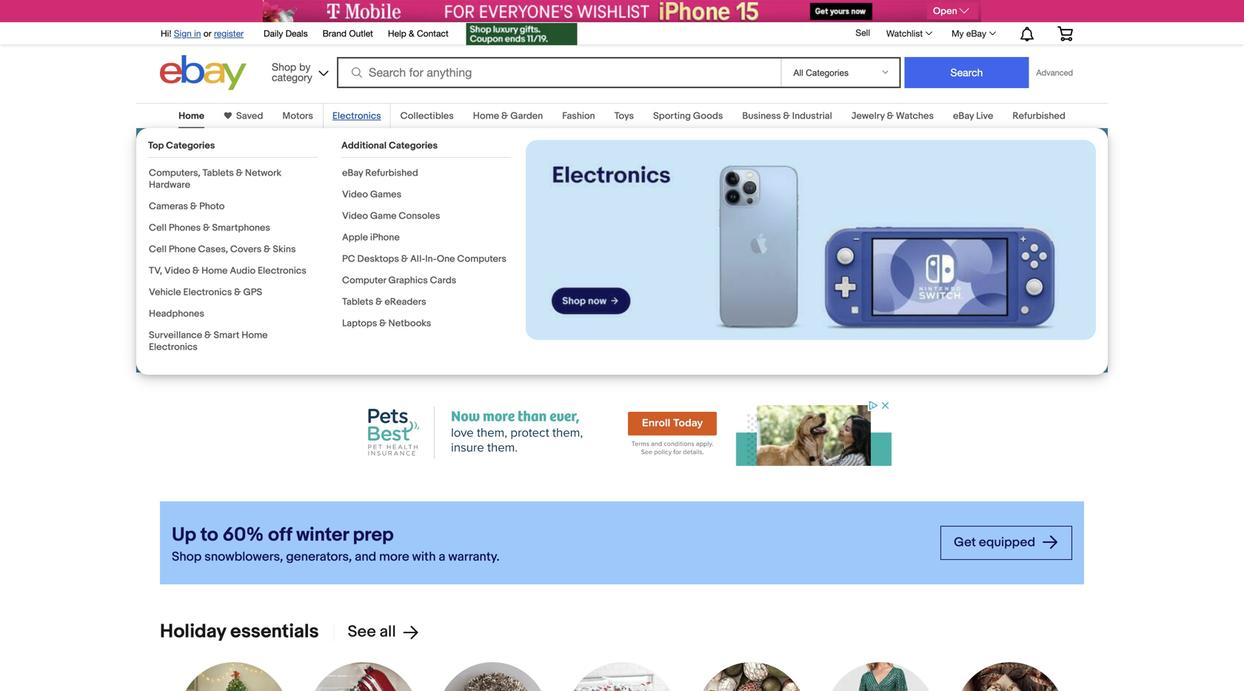 Task type: vqa. For each thing, say whether or not it's contained in the screenshot.
"Holiday"
yes



Task type: describe. For each thing, give the bounding box(es) containing it.
cell for cell phones & smartphones
[[149, 222, 167, 234]]

saved link
[[232, 110, 263, 122]]

help & contact
[[388, 28, 449, 39]]

surveillance
[[149, 330, 202, 341]]

account navigation
[[153, 19, 1085, 47]]

additional categories
[[342, 140, 438, 152]]

your shopping cart image
[[1057, 26, 1075, 41]]

vehicle electronics & gps
[[149, 287, 262, 298]]

fashion
[[563, 110, 596, 122]]

or
[[204, 28, 212, 39]]

top categories element
[[148, 140, 318, 363]]

computers, tablets & network hardware
[[149, 167, 282, 191]]

prep
[[353, 524, 394, 547]]

cards
[[430, 275, 457, 286]]

tv, video & home audio electronics link
[[149, 265, 307, 277]]

ebay refurbished link
[[342, 167, 418, 179]]

holiday essentials
[[160, 621, 319, 644]]

motors link
[[283, 110, 313, 122]]

& down tablets & ereaders
[[380, 318, 387, 329]]

tablets inside computers, tablets & network hardware
[[203, 167, 234, 179]]

surveillance & smart home electronics link
[[149, 330, 268, 353]]

pc desktops & all-in-one computers
[[342, 253, 507, 265]]

tv, video & home audio electronics
[[149, 265, 307, 277]]

headphones
[[149, 308, 204, 320]]

open button
[[928, 3, 979, 19]]

see
[[348, 622, 376, 642]]

sporting goods link
[[654, 110, 724, 122]]

laptops & netbooks link
[[342, 318, 431, 329]]

and for prep
[[355, 549, 377, 565]]

cell phones & smartphones
[[149, 222, 270, 234]]

up for up to 60% off winter prep
[[172, 524, 196, 547]]

live
[[977, 110, 994, 122]]

sign
[[174, 28, 192, 39]]

apple iphone
[[342, 232, 400, 243]]

50%
[[236, 140, 298, 175]]

electronics link
[[333, 110, 381, 122]]

cell phone cases, covers & skins
[[149, 244, 296, 255]]

video for video game consoles
[[342, 210, 368, 222]]

shop by category
[[272, 61, 313, 83]]

computer
[[342, 275, 386, 286]]

& inside surveillance & smart home electronics
[[205, 330, 212, 341]]

covers
[[230, 244, 262, 255]]

ebay for live
[[954, 110, 975, 122]]

cases,
[[198, 244, 228, 255]]

skins
[[273, 244, 296, 255]]

in-
[[426, 253, 437, 265]]

see all
[[348, 622, 396, 642]]

top
[[148, 140, 164, 152]]

vehicle
[[149, 287, 181, 298]]

category
[[272, 71, 313, 83]]

sporting
[[654, 110, 691, 122]]

help
[[388, 28, 407, 39]]

home & garden link
[[473, 110, 543, 122]]

categories for refurbished
[[389, 140, 438, 152]]

collectibles
[[401, 110, 454, 122]]

hardware
[[149, 179, 190, 191]]

computers,
[[149, 167, 201, 179]]

gps
[[243, 287, 262, 298]]

pc
[[342, 253, 355, 265]]

tv,
[[149, 265, 162, 277]]

top categories
[[148, 140, 215, 152]]

shop for 60%
[[172, 549, 202, 565]]

additional
[[342, 140, 387, 152]]

off for 50%
[[304, 140, 340, 175]]

sell
[[856, 28, 871, 38]]

snowblowers,
[[205, 549, 283, 565]]

my ebay
[[952, 28, 987, 39]]

& right business
[[784, 110, 791, 122]]

iphone
[[370, 232, 400, 243]]

video game consoles link
[[342, 210, 440, 222]]

level up
[[173, 275, 224, 290]]

60%
[[223, 524, 264, 547]]

business
[[743, 110, 782, 122]]

cameras & photo link
[[149, 201, 225, 212]]

up to 50% off gaming gear link
[[160, 140, 406, 209]]

one
[[437, 253, 455, 265]]

shop for 50%
[[160, 215, 192, 232]]

video game consoles
[[342, 210, 440, 222]]

cameras
[[149, 201, 188, 212]]

watchlist
[[887, 28, 923, 39]]

open
[[934, 5, 958, 17]]

additional categories element
[[342, 140, 511, 363]]

ebay for refurbished
[[342, 167, 363, 179]]

0 vertical spatial advertisement region
[[263, 0, 982, 22]]

cell for cell phone cases, covers & skins
[[149, 244, 167, 255]]

brand outlet
[[323, 28, 373, 39]]

hi!
[[161, 28, 172, 39]]

my
[[952, 28, 965, 39]]

apple
[[342, 232, 368, 243]]

computers, tablets & network hardware link
[[149, 167, 282, 191]]

saved
[[236, 110, 263, 122]]

watchlist link
[[879, 24, 940, 42]]

computer graphics cards link
[[342, 275, 457, 286]]

sporting goods
[[654, 110, 724, 122]]

more for up to 60% off winter prep
[[379, 549, 410, 565]]

get the coupon image
[[467, 23, 578, 45]]

playstation,
[[195, 215, 266, 232]]



Task type: locate. For each thing, give the bounding box(es) containing it.
up to 50% off gaming gear main content
[[0, 94, 1245, 691]]

refurbished up 'games'
[[365, 167, 418, 179]]

and for gear
[[308, 215, 330, 232]]

& left smart
[[205, 330, 212, 341]]

refurbished down advanced
[[1013, 110, 1066, 122]]

refurbished link
[[1013, 110, 1066, 122]]

shop left by
[[272, 61, 297, 73]]

headphones link
[[149, 308, 204, 320]]

& inside computers, tablets & network hardware
[[236, 167, 243, 179]]

off right "60%"
[[268, 524, 292, 547]]

smartphones
[[212, 222, 270, 234]]

2 vertical spatial shop
[[172, 549, 202, 565]]

daily deals link
[[264, 26, 308, 42]]

0 horizontal spatial tablets
[[203, 167, 234, 179]]

to
[[203, 140, 230, 175], [201, 524, 218, 547]]

advanced link
[[1030, 58, 1081, 87]]

cell down the 'cameras'
[[149, 222, 167, 234]]

electronics - shop now image
[[526, 140, 1097, 340]]

& left all-
[[401, 253, 408, 265]]

up inside up to 60% off winter prep shop snowblowers, generators, and more with a warranty.
[[172, 524, 196, 547]]

laptops
[[342, 318, 377, 329]]

video
[[342, 189, 368, 200], [342, 210, 368, 222], [165, 265, 190, 277]]

shop by category banner
[[153, 19, 1085, 94]]

ebay up video games
[[342, 167, 363, 179]]

1 horizontal spatial tablets
[[342, 296, 374, 308]]

video inside top categories element
[[165, 265, 190, 277]]

smart
[[214, 330, 240, 341]]

more inside up to 50% off gaming gear shop playstation, xbox, and more from vetted sellers.
[[333, 215, 365, 232]]

off inside up to 60% off winter prep shop snowblowers, generators, and more with a warranty.
[[268, 524, 292, 547]]

1 horizontal spatial refurbished
[[1013, 110, 1066, 122]]

0 vertical spatial up
[[160, 140, 197, 175]]

vetted
[[160, 232, 200, 248]]

a
[[439, 549, 446, 565]]

consoles
[[399, 210, 440, 222]]

video right tv,
[[165, 265, 190, 277]]

1 vertical spatial up
[[172, 524, 196, 547]]

& right help
[[409, 28, 415, 39]]

1 horizontal spatial off
[[304, 140, 340, 175]]

desktops
[[358, 253, 399, 265]]

0 horizontal spatial off
[[268, 524, 292, 547]]

goods
[[694, 110, 724, 122]]

refurbished
[[1013, 110, 1066, 122], [365, 167, 418, 179]]

video for video games
[[342, 189, 368, 200]]

by
[[299, 61, 311, 73]]

advertisement region inside up to 50% off gaming gear main content
[[353, 399, 892, 466]]

contact
[[417, 28, 449, 39]]

1 vertical spatial cell
[[149, 244, 167, 255]]

1 categories from the left
[[166, 140, 215, 152]]

video left 'games'
[[342, 189, 368, 200]]

shop left snowblowers,
[[172, 549, 202, 565]]

from
[[369, 215, 397, 232]]

electronics inside surveillance & smart home electronics
[[149, 342, 198, 353]]

garden
[[511, 110, 543, 122]]

sellers.
[[203, 232, 247, 248]]

graphics
[[389, 275, 428, 286]]

2 vertical spatial video
[[165, 265, 190, 277]]

in
[[194, 28, 201, 39]]

shop inside up to 50% off gaming gear shop playstation, xbox, and more from vetted sellers.
[[160, 215, 192, 232]]

1 vertical spatial more
[[379, 549, 410, 565]]

more left with
[[379, 549, 410, 565]]

advertisement region
[[263, 0, 982, 22], [353, 399, 892, 466]]

1 vertical spatial shop
[[160, 215, 192, 232]]

gaming
[[160, 175, 259, 209]]

tablets inside additional categories element
[[342, 296, 374, 308]]

home inside surveillance & smart home electronics
[[242, 330, 268, 341]]

get equipped link
[[941, 526, 1073, 560]]

to inside up to 60% off winter prep shop snowblowers, generators, and more with a warranty.
[[201, 524, 218, 547]]

off inside up to 50% off gaming gear shop playstation, xbox, and more from vetted sellers.
[[304, 140, 340, 175]]

0 horizontal spatial and
[[308, 215, 330, 232]]

1 vertical spatial to
[[201, 524, 218, 547]]

more
[[333, 215, 365, 232], [379, 549, 410, 565]]

up inside up to 50% off gaming gear shop playstation, xbox, and more from vetted sellers.
[[160, 140, 197, 175]]

fashion link
[[563, 110, 596, 122]]

up to 50% off gaming gear shop playstation, xbox, and more from vetted sellers.
[[160, 140, 397, 248]]

to up gaming
[[203, 140, 230, 175]]

help & contact link
[[388, 26, 449, 42]]

1 cell from the top
[[149, 222, 167, 234]]

game
[[370, 210, 397, 222]]

with
[[412, 549, 436, 565]]

daily deals
[[264, 28, 308, 39]]

1 vertical spatial tablets
[[342, 296, 374, 308]]

2 categories from the left
[[389, 140, 438, 152]]

cell
[[149, 222, 167, 234], [149, 244, 167, 255]]

0 vertical spatial to
[[203, 140, 230, 175]]

off for 60%
[[268, 524, 292, 547]]

0 vertical spatial tablets
[[203, 167, 234, 179]]

& right phones
[[203, 222, 210, 234]]

categories up computers,
[[166, 140, 215, 152]]

business & industrial link
[[743, 110, 833, 122]]

advanced
[[1037, 68, 1074, 77]]

tablets up the photo
[[203, 167, 234, 179]]

more up apple
[[333, 215, 365, 232]]

all-
[[411, 253, 426, 265]]

all
[[380, 622, 396, 642]]

phones
[[169, 222, 201, 234]]

1 vertical spatial and
[[355, 549, 377, 565]]

ebay inside additional categories element
[[342, 167, 363, 179]]

0 horizontal spatial categories
[[166, 140, 215, 152]]

0 horizontal spatial refurbished
[[365, 167, 418, 179]]

& left the photo
[[190, 201, 197, 212]]

computer graphics cards
[[342, 275, 457, 286]]

see all link
[[334, 622, 420, 642]]

ebay live link
[[954, 110, 994, 122]]

video up apple
[[342, 210, 368, 222]]

photo
[[199, 201, 225, 212]]

holiday
[[160, 621, 226, 644]]

sign in link
[[174, 28, 201, 39]]

brand
[[323, 28, 347, 39]]

categories down collectibles link in the top left of the page
[[389, 140, 438, 152]]

warranty.
[[449, 549, 500, 565]]

None submit
[[905, 57, 1030, 88]]

shop inside shop by category
[[272, 61, 297, 73]]

& left up
[[193, 265, 200, 277]]

to for 50%
[[203, 140, 230, 175]]

0 vertical spatial cell
[[149, 222, 167, 234]]

more for up to 50% off gaming gear
[[333, 215, 365, 232]]

toys link
[[615, 110, 634, 122]]

2 cell from the top
[[149, 244, 167, 255]]

get equipped
[[955, 535, 1039, 550]]

register link
[[214, 28, 244, 39]]

surveillance & smart home electronics
[[149, 330, 268, 353]]

up left "60%"
[[172, 524, 196, 547]]

more inside up to 60% off winter prep shop snowblowers, generators, and more with a warranty.
[[379, 549, 410, 565]]

& inside account navigation
[[409, 28, 415, 39]]

and inside up to 60% off winter prep shop snowblowers, generators, and more with a warranty.
[[355, 549, 377, 565]]

ebay inside 'link'
[[967, 28, 987, 39]]

ebay left live at the right of the page
[[954, 110, 975, 122]]

1 vertical spatial off
[[268, 524, 292, 547]]

brand outlet link
[[323, 26, 373, 42]]

and
[[308, 215, 330, 232], [355, 549, 377, 565]]

2 vertical spatial ebay
[[342, 167, 363, 179]]

jewelry
[[852, 110, 885, 122]]

& left garden
[[502, 110, 509, 122]]

& left skins
[[264, 244, 271, 255]]

and right 'xbox,'
[[308, 215, 330, 232]]

1 vertical spatial advertisement region
[[353, 399, 892, 466]]

outlet
[[349, 28, 373, 39]]

cell up tv,
[[149, 244, 167, 255]]

& left network
[[236, 167, 243, 179]]

my ebay link
[[944, 24, 1003, 42]]

0 vertical spatial video
[[342, 189, 368, 200]]

off left additional
[[304, 140, 340, 175]]

1 vertical spatial refurbished
[[365, 167, 418, 179]]

shop up vetted
[[160, 215, 192, 232]]

to left "60%"
[[201, 524, 218, 547]]

refurbished inside additional categories element
[[365, 167, 418, 179]]

and inside up to 50% off gaming gear shop playstation, xbox, and more from vetted sellers.
[[308, 215, 330, 232]]

shop inside up to 60% off winter prep shop snowblowers, generators, and more with a warranty.
[[172, 549, 202, 565]]

daily
[[264, 28, 283, 39]]

0 vertical spatial and
[[308, 215, 330, 232]]

deals
[[286, 28, 308, 39]]

to inside up to 50% off gaming gear shop playstation, xbox, and more from vetted sellers.
[[203, 140, 230, 175]]

tablets up "laptops" at top
[[342, 296, 374, 308]]

watches
[[897, 110, 934, 122]]

industrial
[[793, 110, 833, 122]]

ebay right my
[[967, 28, 987, 39]]

and down prep
[[355, 549, 377, 565]]

0 vertical spatial off
[[304, 140, 340, 175]]

tablets & ereaders link
[[342, 296, 427, 308]]

to for 60%
[[201, 524, 218, 547]]

& up laptops & netbooks link
[[376, 296, 383, 308]]

1 horizontal spatial categories
[[389, 140, 438, 152]]

get
[[955, 535, 977, 550]]

Search for anything text field
[[339, 59, 778, 87]]

1 vertical spatial ebay
[[954, 110, 975, 122]]

up for up to 50% off gaming gear
[[160, 140, 197, 175]]

none submit inside shop by category banner
[[905, 57, 1030, 88]]

0 vertical spatial ebay
[[967, 28, 987, 39]]

0 horizontal spatial more
[[333, 215, 365, 232]]

0 vertical spatial refurbished
[[1013, 110, 1066, 122]]

& left gps
[[234, 287, 241, 298]]

& right jewelry
[[888, 110, 894, 122]]

ebay live
[[954, 110, 994, 122]]

ereaders
[[385, 296, 427, 308]]

1 horizontal spatial more
[[379, 549, 410, 565]]

up
[[160, 140, 197, 175], [172, 524, 196, 547]]

tablets & ereaders
[[342, 296, 427, 308]]

generators,
[[286, 549, 352, 565]]

network
[[245, 167, 282, 179]]

shop by category button
[[265, 55, 332, 87]]

essentials
[[230, 621, 319, 644]]

0 vertical spatial more
[[333, 215, 365, 232]]

1 horizontal spatial and
[[355, 549, 377, 565]]

video games
[[342, 189, 402, 200]]

jewelry & watches link
[[852, 110, 934, 122]]

business & industrial
[[743, 110, 833, 122]]

games
[[370, 189, 402, 200]]

up up hardware on the top
[[160, 140, 197, 175]]

1 vertical spatial video
[[342, 210, 368, 222]]

categories for tablets
[[166, 140, 215, 152]]

0 vertical spatial shop
[[272, 61, 297, 73]]

off
[[304, 140, 340, 175], [268, 524, 292, 547]]



